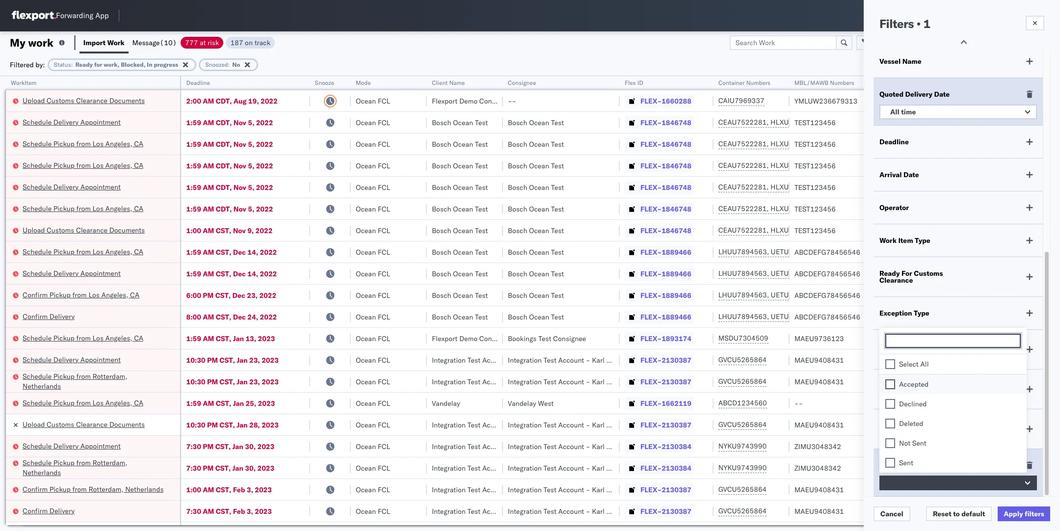Task type: locate. For each thing, give the bounding box(es) containing it.
1 vertical spatial confirm delivery
[[23, 506, 75, 515]]

: for snoozed
[[228, 61, 230, 68]]

3 schedule from the top
[[23, 161, 52, 170]]

hlxu6269489, for second schedule delivery appointment link from the top
[[771, 183, 821, 191]]

1 vertical spatial upload
[[23, 226, 45, 234]]

2 vertical spatial 10:30
[[186, 421, 205, 429]]

1 vertical spatial documents
[[109, 226, 145, 234]]

7:30 pm cst, jan 30, 2023 down 10:30 pm cst, jan 28, 2023
[[186, 442, 275, 451]]

work
[[28, 36, 53, 49]]

0 vertical spatial 2130384
[[662, 442, 692, 451]]

fcl
[[378, 96, 390, 105], [378, 118, 390, 127], [378, 140, 390, 149], [378, 161, 390, 170], [378, 183, 390, 192], [378, 205, 390, 213], [378, 226, 390, 235], [378, 248, 390, 257], [378, 269, 390, 278], [378, 291, 390, 300], [378, 313, 390, 321], [378, 334, 390, 343], [378, 356, 390, 365], [378, 377, 390, 386], [378, 399, 390, 408], [378, 421, 390, 429], [378, 442, 390, 451], [378, 464, 390, 473], [378, 485, 390, 494], [378, 507, 390, 516]]

0 vertical spatial gaurav jawla
[[941, 96, 982, 105]]

flexport inside flexport moving inbond transit
[[880, 421, 907, 430]]

1 vertical spatial upload customs clearance documents link
[[23, 225, 145, 235]]

angeles, inside button
[[101, 290, 128, 299]]

by:
[[36, 60, 45, 69]]

from for schedule pickup from los angeles, ca link corresponding to sixth the "schedule pickup from los angeles, ca" button from the bottom of the page
[[76, 139, 91, 148]]

2 hlxu8034992 from the top
[[823, 139, 871, 148]]

cst, down 1:00 am cst, feb 3, 2023
[[216, 507, 231, 516]]

abcdefg78456546 for confirm delivery
[[795, 313, 861, 321]]

name for vessel name
[[903, 57, 922, 66]]

1 vertical spatial 3,
[[247, 507, 253, 516]]

delivery for 7:30 am cst, feb 3, 2023's confirm delivery link
[[49, 506, 75, 515]]

10:30 up 1:59 am cst, jan 25, 2023
[[186, 377, 205, 386]]

exception type
[[880, 309, 930, 318]]

clearance inside ready for customs clearance
[[880, 276, 913, 285]]

3 1:59 am cdt, nov 5, 2022 from the top
[[186, 161, 273, 170]]

gvcu5265864 for confirm delivery
[[719, 507, 767, 516]]

jan left 28,
[[237, 421, 248, 429]]

0 vertical spatial upload customs clearance documents button
[[23, 95, 145, 106]]

1 upload customs clearance documents link from the top
[[23, 95, 145, 105]]

None checkbox
[[886, 359, 896, 369], [886, 399, 896, 409], [886, 419, 896, 429], [886, 359, 896, 369], [886, 399, 896, 409], [886, 419, 896, 429]]

demo for bookings
[[460, 334, 478, 343]]

2023 right 28,
[[262, 421, 279, 429]]

3 flex-2130387 from the top
[[641, 421, 692, 429]]

1 vertical spatial omkar
[[941, 291, 962, 300]]

-
[[508, 96, 512, 105], [512, 96, 517, 105], [510, 356, 514, 365], [586, 356, 590, 365], [988, 356, 992, 365], [510, 377, 514, 386], [586, 377, 590, 386], [795, 399, 799, 408], [799, 399, 803, 408], [988, 399, 992, 408], [510, 421, 514, 429], [586, 421, 590, 429], [510, 442, 514, 451], [586, 442, 590, 451], [510, 464, 514, 473], [586, 464, 590, 473], [510, 485, 514, 494], [586, 485, 590, 494], [510, 507, 514, 516], [586, 507, 590, 516]]

flexport import customs
[[880, 382, 931, 397]]

1 schedule pickup from los angeles, ca from the top
[[23, 139, 143, 148]]

2:00 am cdt, aug 19, 2022
[[186, 96, 278, 105]]

uetu5238478 for confirm pickup from los angeles, ca
[[771, 291, 819, 300]]

1 horizontal spatial date
[[935, 90, 950, 99]]

1662119
[[662, 399, 692, 408]]

schedule pickup from los angeles, ca link
[[23, 139, 143, 149], [23, 160, 143, 170], [23, 204, 143, 213], [23, 247, 143, 257], [23, 333, 143, 343], [23, 398, 143, 408]]

8 resize handle column header from the left
[[778, 76, 790, 531]]

1 vertical spatial confirm delivery button
[[23, 506, 75, 517]]

lhuu7894563,
[[719, 247, 769, 256], [719, 269, 769, 278], [719, 291, 769, 300], [719, 312, 769, 321]]

0 vertical spatial 1:59 am cst, dec 14, 2022
[[186, 248, 277, 257]]

•
[[917, 16, 921, 31]]

1:59 am cst, dec 14, 2022
[[186, 248, 277, 257], [186, 269, 277, 278]]

flex-1889466 for confirm delivery
[[641, 313, 692, 321]]

10:30 pm cst, jan 23, 2023 up 1:59 am cst, jan 25, 2023
[[186, 377, 279, 386]]

1893174
[[662, 334, 692, 343]]

netherlands
[[23, 382, 61, 391], [23, 468, 61, 477], [125, 485, 164, 494]]

10:30 down 1:59 am cst, jan 25, 2023
[[186, 421, 205, 429]]

sent down not
[[900, 459, 914, 467]]

cancel
[[881, 510, 904, 518]]

ocean fcl for 10:30 pm cst, jan 23, 2023 schedule pickup from rotterdam, netherlands button
[[356, 377, 390, 386]]

3 lhuu7894563, uetu5238478 from the top
[[719, 291, 819, 300]]

schedule for fifth schedule delivery appointment button from the top
[[23, 442, 52, 450]]

8:00
[[186, 313, 201, 321]]

jaehyung choi - test destination agen
[[941, 399, 1061, 408]]

2023 up 7:30 am cst, feb 3, 2023
[[255, 485, 272, 494]]

flex- for confirm pickup from los angeles, ca button
[[641, 291, 662, 300]]

flex id
[[625, 79, 644, 86]]

from for confirm pickup from rotterdam, netherlands link
[[72, 485, 87, 494]]

resize handle column header for consignee button
[[608, 76, 620, 531]]

10:30 for schedule delivery appointment
[[186, 356, 205, 365]]

2 14, from the top
[[248, 269, 258, 278]]

0 vertical spatial 23,
[[247, 291, 258, 300]]

1 vertical spatial schedule pickup from rotterdam, netherlands
[[23, 458, 127, 477]]

1 vertical spatial 14,
[[248, 269, 258, 278]]

2 uetu5238478 from the top
[[771, 269, 819, 278]]

0 vertical spatial omkar
[[941, 161, 962, 170]]

jawla
[[965, 96, 982, 105], [965, 118, 982, 127], [965, 183, 982, 192]]

flex- for 7:30 pm cst, jan 30, 2023's schedule pickup from rotterdam, netherlands button
[[641, 464, 662, 473]]

schedule pickup from rotterdam, netherlands link for 10:30
[[23, 371, 168, 391]]

1 vertical spatial status
[[892, 461, 913, 470]]

flexport demo consignee for bookings
[[432, 334, 512, 343]]

flex
[[625, 79, 636, 86]]

2 vertical spatial jawla
[[965, 183, 982, 192]]

ocean fcl for fifth schedule delivery appointment button from the bottom
[[356, 118, 390, 127]]

0 vertical spatial 14,
[[248, 248, 258, 257]]

pickup inside 'button'
[[49, 485, 71, 494]]

bosch ocean test
[[432, 118, 488, 127], [508, 118, 564, 127], [432, 140, 488, 149], [508, 140, 564, 149], [432, 161, 488, 170], [508, 161, 564, 170], [432, 183, 488, 192], [508, 183, 564, 192], [432, 205, 488, 213], [508, 205, 564, 213], [432, 226, 488, 235], [508, 226, 564, 235], [432, 248, 488, 257], [508, 248, 564, 257], [432, 269, 488, 278], [508, 269, 564, 278], [432, 291, 488, 300], [508, 291, 564, 300], [432, 313, 488, 321], [508, 313, 564, 321]]

2 vertical spatial rotterdam,
[[89, 485, 124, 494]]

1 vertical spatial omkar savant
[[941, 291, 985, 300]]

1:59 for 4th the "schedule pickup from los angeles, ca" button from the bottom of the page
[[186, 205, 201, 213]]

netherlands inside 'button'
[[125, 485, 164, 494]]

mbl/mawb numbers button
[[790, 77, 926, 87]]

0 vertical spatial confirm delivery button
[[23, 312, 75, 322]]

numbers up ymluw236679313
[[830, 79, 855, 86]]

upload customs clearance documents link for second upload customs clearance documents button
[[23, 225, 145, 235]]

0 vertical spatial feb
[[233, 485, 245, 494]]

777
[[185, 38, 198, 47]]

--
[[508, 96, 517, 105], [795, 399, 803, 408]]

from for confirm pickup from los angeles, ca link
[[72, 290, 87, 299]]

1 gvcu5265864 from the top
[[719, 355, 767, 364]]

flex- for 3rd the "schedule pickup from los angeles, ca" button from the bottom of the page
[[641, 248, 662, 257]]

integration
[[432, 356, 466, 365], [508, 356, 542, 365], [432, 377, 466, 386], [508, 377, 542, 386], [432, 421, 466, 429], [508, 421, 542, 429], [432, 442, 466, 451], [508, 442, 542, 451], [432, 464, 466, 473], [508, 464, 542, 473], [432, 485, 466, 494], [508, 485, 542, 494], [432, 507, 466, 516], [508, 507, 542, 516]]

caiu7969337
[[719, 96, 765, 105]]

1 vertical spatial operator
[[880, 203, 909, 212]]

3 confirm from the top
[[23, 485, 48, 494]]

los
[[93, 139, 104, 148], [93, 161, 104, 170], [93, 204, 104, 213], [93, 247, 104, 256], [89, 290, 100, 299], [93, 334, 104, 342], [93, 398, 104, 407]]

2 schedule delivery appointment button from the top
[[23, 182, 121, 193]]

2 cdt, from the top
[[216, 118, 232, 127]]

2 vertical spatial upload customs clearance documents link
[[23, 420, 145, 429]]

all inside 'button'
[[891, 108, 900, 116]]

schedule pickup from los angeles, ca for 3rd the "schedule pickup from los angeles, ca" button from the bottom of the page
[[23, 247, 143, 256]]

4 hlxu6269489, from the top
[[771, 183, 821, 191]]

hlxu6269489,
[[771, 118, 821, 127], [771, 139, 821, 148], [771, 161, 821, 170], [771, 183, 821, 191], [771, 204, 821, 213], [771, 226, 821, 235]]

9,
[[248, 226, 254, 235]]

cancel button
[[874, 507, 911, 521]]

0 horizontal spatial date
[[904, 170, 919, 179]]

import up for
[[83, 38, 106, 47]]

numbers up caiu7969337
[[747, 79, 771, 86]]

from for 2nd the "schedule pickup from los angeles, ca" button from the bottom of the page schedule pickup from los angeles, ca link
[[76, 334, 91, 342]]

3, up 7:30 am cst, feb 3, 2023
[[247, 485, 253, 494]]

1 vertical spatial rotterdam,
[[93, 458, 127, 467]]

schedule for 7:30 pm cst, jan 30, 2023's schedule pickup from rotterdam, netherlands button
[[23, 458, 52, 467]]

1 vertical spatial name
[[449, 79, 465, 86]]

23, up 24,
[[247, 291, 258, 300]]

5 maeu9408431 from the top
[[795, 507, 844, 516]]

angeles, for 4th the "schedule pickup from los angeles, ca" button from the bottom of the page
[[105, 204, 132, 213]]

2 ceau7522281, from the top
[[719, 139, 769, 148]]

2022 for 2nd upload customs clearance documents button from the bottom
[[261, 96, 278, 105]]

flex-1893174
[[641, 334, 692, 343]]

flex- for fifth schedule delivery appointment button from the bottom
[[641, 118, 662, 127]]

2023 down 1:59 am cst, jan 13, 2023
[[262, 356, 279, 365]]

uetu5238478 for confirm delivery
[[771, 312, 819, 321]]

: left no
[[228, 61, 230, 68]]

1 savant from the top
[[963, 161, 985, 170]]

3, for 1:00 am cst, feb 3, 2023
[[247, 485, 253, 494]]

Search Shipments (/) text field
[[873, 8, 967, 23]]

15 flex- from the top
[[641, 399, 662, 408]]

customs inside ready for customs clearance
[[914, 269, 943, 278]]

9 1:59 from the top
[[186, 399, 201, 408]]

all left time
[[891, 108, 900, 116]]

ocean
[[356, 96, 376, 105], [356, 118, 376, 127], [453, 118, 473, 127], [529, 118, 549, 127], [356, 140, 376, 149], [453, 140, 473, 149], [529, 140, 549, 149], [356, 161, 376, 170], [453, 161, 473, 170], [529, 161, 549, 170], [356, 183, 376, 192], [453, 183, 473, 192], [529, 183, 549, 192], [356, 205, 376, 213], [453, 205, 473, 213], [529, 205, 549, 213], [356, 226, 376, 235], [453, 226, 473, 235], [529, 226, 549, 235], [356, 248, 376, 257], [453, 248, 473, 257], [529, 248, 549, 257], [356, 269, 376, 278], [453, 269, 473, 278], [529, 269, 549, 278], [356, 291, 376, 300], [453, 291, 473, 300], [529, 291, 549, 300], [356, 313, 376, 321], [453, 313, 473, 321], [529, 313, 549, 321], [356, 334, 376, 343], [356, 356, 376, 365], [356, 377, 376, 386], [356, 399, 376, 408], [356, 421, 376, 429], [356, 442, 376, 451], [356, 464, 376, 473], [356, 485, 376, 494], [356, 507, 376, 516]]

1:59 am cdt, nov 5, 2022 for schedule pickup from los angeles, ca link related to 4th the "schedule pickup from los angeles, ca" button from the bottom of the page
[[186, 205, 273, 213]]

5 2130387 from the top
[[662, 507, 692, 516]]

14, down 9,
[[248, 248, 258, 257]]

cst, up 1:00 am cst, feb 3, 2023
[[215, 464, 231, 473]]

2 jaehyung from the top
[[941, 399, 970, 408]]

choi
[[972, 356, 986, 365], [972, 399, 986, 408]]

from
[[76, 139, 91, 148], [76, 161, 91, 170], [76, 204, 91, 213], [76, 247, 91, 256], [72, 290, 87, 299], [76, 334, 91, 342], [76, 372, 91, 381], [76, 398, 91, 407], [76, 458, 91, 467], [72, 485, 87, 494]]

16 fcl from the top
[[378, 421, 390, 429]]

track
[[255, 38, 271, 47]]

ca for sixth the "schedule pickup from los angeles, ca" button
[[134, 398, 143, 407]]

0 vertical spatial choi
[[972, 356, 986, 365]]

sent down "transit"
[[913, 439, 927, 448]]

0 horizontal spatial work
[[107, 38, 124, 47]]

None checkbox
[[886, 380, 896, 389], [886, 438, 896, 448], [886, 458, 896, 468], [886, 380, 896, 389], [886, 438, 896, 448], [886, 458, 896, 468]]

apply filters button
[[998, 507, 1051, 521]]

schedule for 3rd the "schedule pickup from los angeles, ca" button from the bottom of the page
[[23, 247, 52, 256]]

3 gaurav from the top
[[941, 183, 963, 192]]

1 horizontal spatial deadline
[[880, 137, 909, 146]]

2 1:59 from the top
[[186, 140, 201, 149]]

: for status
[[71, 61, 73, 68]]

gvcu5265864 for confirm pickup from rotterdam, netherlands
[[719, 485, 767, 494]]

0 vertical spatial jawla
[[965, 96, 982, 105]]

1 gaurav from the top
[[941, 96, 963, 105]]

7:30
[[186, 442, 201, 451], [186, 464, 201, 473], [186, 507, 201, 516]]

1 vertical spatial 7:30
[[186, 464, 201, 473]]

2 appointment from the top
[[80, 182, 121, 191]]

0 vertical spatial 1:00
[[186, 226, 201, 235]]

all right select
[[921, 360, 929, 369]]

status right by:
[[54, 61, 71, 68]]

dec left 24,
[[233, 313, 246, 321]]

7:30 down 10:30 pm cst, jan 28, 2023
[[186, 442, 201, 451]]

cst, down 1:59 am cst, jan 13, 2023
[[220, 356, 235, 365]]

3 lhuu7894563, from the top
[[719, 291, 769, 300]]

import up declined
[[909, 382, 931, 390]]

flex- for 2nd upload customs clearance documents button from the bottom
[[641, 96, 662, 105]]

0 horizontal spatial import
[[83, 38, 106, 47]]

ocean fcl for 2nd the "schedule pickup from los angeles, ca" button from the bottom of the page
[[356, 334, 390, 343]]

rotterdam,
[[93, 372, 127, 381], [93, 458, 127, 467], [89, 485, 124, 494]]

4 test123456 from the top
[[795, 183, 836, 192]]

list box
[[880, 355, 1027, 473]]

3 am from the top
[[203, 140, 214, 149]]

list box containing select all
[[880, 355, 1027, 473]]

cdt, for 5th the "schedule pickup from los angeles, ca" button from the bottom
[[216, 161, 232, 170]]

confirm pickup from rotterdam, netherlands link
[[23, 484, 164, 494]]

23, down 13,
[[249, 356, 260, 365]]

0 vertical spatial upload
[[23, 96, 45, 105]]

8 schedule from the top
[[23, 334, 52, 342]]

0 horizontal spatial numbers
[[747, 79, 771, 86]]

5 gvcu5265864 from the top
[[719, 507, 767, 516]]

schedule for sixth the "schedule pickup from los angeles, ca" button from the bottom of the page
[[23, 139, 52, 148]]

date right arrival
[[904, 170, 919, 179]]

0 vertical spatial confirm delivery link
[[23, 312, 75, 321]]

flex-2130387 for confirm delivery
[[641, 507, 692, 516]]

cst, down the 1:00 am cst, nov 9, 2022
[[216, 248, 231, 257]]

14, up 6:00 pm cst, dec 23, 2022
[[248, 269, 258, 278]]

ca inside confirm pickup from los angeles, ca link
[[130, 290, 139, 299]]

2 confirm delivery link from the top
[[23, 506, 75, 516]]

10:30 down 1:59 am cst, jan 13, 2023
[[186, 356, 205, 365]]

numbers
[[747, 79, 771, 86], [830, 79, 855, 86]]

0 vertical spatial gaurav
[[941, 96, 963, 105]]

pickup for 5th the "schedule pickup from los angeles, ca" button from the bottom
[[53, 161, 75, 170]]

vandelay west
[[508, 399, 554, 408]]

dec up 8:00 am cst, dec 24, 2022 in the bottom left of the page
[[233, 291, 245, 300]]

1 vertical spatial 10:30
[[186, 377, 205, 386]]

operator up all time 'button' on the top
[[941, 79, 965, 86]]

documents
[[109, 96, 145, 105], [109, 226, 145, 234], [109, 420, 145, 429]]

14 ocean fcl from the top
[[356, 377, 390, 386]]

confirm delivery
[[23, 312, 75, 321], [23, 506, 75, 515]]

risk
[[208, 38, 219, 47]]

1:59 for sixth the "schedule pickup from los angeles, ca" button
[[186, 399, 201, 408]]

0 horizontal spatial all
[[891, 108, 900, 116]]

2130384
[[662, 442, 692, 451], [662, 464, 692, 473]]

2023 up 1:59 am cst, jan 25, 2023
[[262, 377, 279, 386]]

deadline
[[186, 79, 210, 86], [880, 137, 909, 146]]

cst, up 10:30 pm cst, jan 28, 2023
[[216, 399, 231, 408]]

karl
[[516, 356, 529, 365], [592, 356, 605, 365], [516, 377, 529, 386], [592, 377, 605, 386], [516, 421, 529, 429], [592, 421, 605, 429], [516, 442, 529, 451], [592, 442, 605, 451], [516, 464, 529, 473], [592, 464, 605, 473], [516, 485, 529, 494], [592, 485, 605, 494], [516, 507, 529, 516], [592, 507, 605, 516]]

3 schedule delivery appointment button from the top
[[23, 268, 121, 279]]

import inside flexport import customs
[[909, 382, 931, 390]]

1 vertical spatial import
[[909, 382, 931, 390]]

confirm inside confirm pickup from rotterdam, netherlands link
[[23, 485, 48, 494]]

schedule delivery appointment for 1st schedule delivery appointment link from the bottom
[[23, 442, 121, 450]]

4 flex-1889466 from the top
[[641, 313, 692, 321]]

1 horizontal spatial all
[[921, 360, 929, 369]]

work up status : ready for work, blocked, in progress at left top
[[107, 38, 124, 47]]

flexport inside flexport managed delivery
[[880, 342, 907, 351]]

ocean fcl for sixth the "schedule pickup from los angeles, ca" button from the bottom of the page
[[356, 140, 390, 149]]

schedule delivery appointment link
[[23, 117, 121, 127], [23, 182, 121, 192], [23, 268, 121, 278], [23, 355, 121, 365], [23, 441, 121, 451]]

work left item
[[880, 236, 897, 245]]

lhuu7894563, for confirm delivery
[[719, 312, 769, 321]]

6:00
[[186, 291, 201, 300]]

flex-1889466 for schedule pickup from los angeles, ca
[[641, 248, 692, 257]]

ocean fcl for 5th the "schedule pickup from los angeles, ca" button from the bottom
[[356, 161, 390, 170]]

1 vertical spatial feb
[[233, 507, 245, 516]]

1 1:59 am cdt, nov 5, 2022 from the top
[[186, 118, 273, 127]]

30,
[[245, 442, 256, 451], [245, 464, 256, 473]]

reset to default button
[[926, 507, 992, 521]]

name inside button
[[449, 79, 465, 86]]

2 vertical spatial 7:30
[[186, 507, 201, 516]]

0 vertical spatial flexport demo consignee
[[432, 96, 512, 105]]

1 vertical spatial all
[[921, 360, 929, 369]]

cst, up 7:30 am cst, feb 3, 2023
[[216, 485, 231, 494]]

documents for 2nd upload customs clearance documents button from the bottom
[[109, 96, 145, 105]]

2 upload from the top
[[23, 226, 45, 234]]

6 resize handle column header from the left
[[608, 76, 620, 531]]

from inside 'button'
[[72, 485, 87, 494]]

2 vertical spatial documents
[[109, 420, 145, 429]]

1 vertical spatial nyku9743990
[[719, 464, 767, 472]]

0 vertical spatial demo
[[460, 96, 478, 105]]

0 vertical spatial import
[[83, 38, 106, 47]]

schedule for fourth schedule delivery appointment button from the top
[[23, 355, 52, 364]]

1 vertical spatial date
[[904, 170, 919, 179]]

20 ocean fcl from the top
[[356, 507, 390, 516]]

18 flex- from the top
[[641, 464, 662, 473]]

10:30 pm cst, jan 23, 2023 down 1:59 am cst, jan 13, 2023
[[186, 356, 279, 365]]

jaehyung right declined
[[941, 399, 970, 408]]

schedule pickup from los angeles, ca
[[23, 139, 143, 148], [23, 161, 143, 170], [23, 204, 143, 213], [23, 247, 143, 256], [23, 334, 143, 342], [23, 398, 143, 407]]

0 horizontal spatial deadline
[[186, 79, 210, 86]]

jaehyung right select all
[[941, 356, 970, 365]]

187
[[230, 38, 243, 47]]

operator down arrival
[[880, 203, 909, 212]]

vandelay
[[432, 399, 460, 408], [508, 399, 536, 408]]

1 vertical spatial schedule pickup from rotterdam, netherlands link
[[23, 458, 168, 477]]

1 vertical spatial 30,
[[245, 464, 256, 473]]

flex-1846748 button
[[625, 116, 694, 129], [625, 116, 694, 129], [625, 137, 694, 151], [625, 137, 694, 151], [625, 159, 694, 173], [625, 159, 694, 173], [625, 180, 694, 194], [625, 180, 694, 194], [625, 202, 694, 216], [625, 202, 694, 216], [625, 224, 694, 237], [625, 224, 694, 237]]

resize handle column header
[[169, 76, 180, 531], [298, 76, 310, 531], [339, 76, 351, 531], [415, 76, 427, 531], [491, 76, 503, 531], [608, 76, 620, 531], [702, 76, 714, 531], [778, 76, 790, 531], [924, 76, 936, 531], [1000, 76, 1012, 531], [1036, 76, 1047, 531]]

1 horizontal spatial vandelay
[[508, 399, 536, 408]]

2 numbers from the left
[[830, 79, 855, 86]]

4 schedule from the top
[[23, 182, 52, 191]]

dec down the 1:00 am cst, nov 9, 2022
[[233, 248, 246, 257]]

0 vertical spatial schedule pickup from rotterdam, netherlands
[[23, 372, 127, 391]]

0 horizontal spatial ready
[[75, 61, 93, 68]]

1:59 am cst, jan 25, 2023
[[186, 399, 275, 408]]

from for schedule pickup from los angeles, ca link related to 4th the "schedule pickup from los angeles, ca" button from the bottom of the page
[[76, 204, 91, 213]]

flex-2130387 for confirm pickup from rotterdam, netherlands
[[641, 485, 692, 494]]

1 jaehyung from the top
[[941, 356, 970, 365]]

schedule delivery appointment for fourth schedule delivery appointment link from the top
[[23, 355, 121, 364]]

cst, down 1:59 am cst, jan 25, 2023
[[220, 421, 235, 429]]

confirm pickup from los angeles, ca
[[23, 290, 139, 299]]

0 vertical spatial confirm delivery
[[23, 312, 75, 321]]

1 confirm delivery link from the top
[[23, 312, 75, 321]]

numbers for mbl/mawb numbers
[[830, 79, 855, 86]]

work
[[107, 38, 124, 47], [880, 236, 897, 245]]

2 schedule from the top
[[23, 139, 52, 148]]

vessel
[[880, 57, 901, 66]]

1 horizontal spatial name
[[903, 57, 922, 66]]

0 vertical spatial 7:30
[[186, 442, 201, 451]]

2 documents from the top
[[109, 226, 145, 234]]

2 upload customs clearance documents link from the top
[[23, 225, 145, 235]]

2 feb from the top
[[233, 507, 245, 516]]

choi down jaehyung choi - test origin agent
[[972, 399, 986, 408]]

0 vertical spatial 7:30 pm cst, jan 30, 2023
[[186, 442, 275, 451]]

7:30 pm cst, jan 30, 2023 up 1:00 am cst, feb 3, 2023
[[186, 464, 275, 473]]

import work
[[83, 38, 124, 47]]

4 uetu5238478 from the top
[[771, 312, 819, 321]]

0 vertical spatial status
[[54, 61, 71, 68]]

2 omkar from the top
[[941, 291, 962, 300]]

0 vertical spatial savant
[[963, 161, 985, 170]]

confirm inside confirm pickup from los angeles, ca link
[[23, 290, 48, 299]]

abcd1234560
[[719, 399, 767, 408]]

dec
[[233, 248, 246, 257], [233, 269, 246, 278], [233, 291, 245, 300], [233, 313, 246, 321]]

lagerfeld
[[531, 356, 560, 365], [607, 356, 636, 365], [531, 377, 560, 386], [607, 377, 636, 386], [531, 421, 560, 429], [607, 421, 636, 429], [531, 442, 560, 451], [607, 442, 636, 451], [531, 464, 560, 473], [607, 464, 636, 473], [531, 485, 560, 494], [607, 485, 636, 494], [531, 507, 560, 516], [607, 507, 636, 516]]

choi for origin
[[972, 356, 986, 365]]

7:30 up 1:00 am cst, feb 3, 2023
[[186, 464, 201, 473]]

2022 for 4th the "schedule pickup from los angeles, ca" button from the bottom of the page
[[256, 205, 273, 213]]

1
[[924, 16, 931, 31]]

30, up 1:00 am cst, feb 3, 2023
[[245, 464, 256, 473]]

1 2130384 from the top
[[662, 442, 692, 451]]

type right item
[[915, 236, 931, 245]]

0 vertical spatial netherlands
[[23, 382, 61, 391]]

1 vertical spatial confirm delivery link
[[23, 506, 75, 516]]

3 jawla from the top
[[965, 183, 982, 192]]

0 horizontal spatial status
[[54, 61, 71, 68]]

2022 for sixth the "schedule pickup from los angeles, ca" button from the bottom of the page
[[256, 140, 273, 149]]

3 1889466 from the top
[[662, 291, 692, 300]]

work,
[[104, 61, 119, 68]]

1 flex-1889466 from the top
[[641, 248, 692, 257]]

9 fcl from the top
[[378, 269, 390, 278]]

1 vertical spatial 1:00
[[186, 485, 201, 494]]

4 5, from the top
[[248, 183, 254, 192]]

1:59 am cst, dec 14, 2022 up 6:00 pm cst, dec 23, 2022
[[186, 269, 277, 278]]

3 upload customs clearance documents link from the top
[[23, 420, 145, 429]]

6 ceau7522281, from the top
[[719, 226, 769, 235]]

consignee
[[508, 79, 536, 86], [480, 96, 512, 105], [480, 334, 512, 343], [553, 334, 586, 343]]

2022 for 3rd the "schedule pickup from los angeles, ca" button from the bottom of the page
[[260, 248, 277, 257]]

choi left origin
[[972, 356, 986, 365]]

import inside import work button
[[83, 38, 106, 47]]

1 upload from the top
[[23, 96, 45, 105]]

schedule pickup from los angeles, ca for sixth the "schedule pickup from los angeles, ca" button from the bottom of the page
[[23, 139, 143, 148]]

0 vertical spatial work
[[107, 38, 124, 47]]

0 vertical spatial upload customs clearance documents link
[[23, 95, 145, 105]]

resize handle column header for client name button
[[491, 76, 503, 531]]

10:30 pm cst, jan 28, 2023
[[186, 421, 279, 429]]

schedule pickup from rotterdam, netherlands button
[[23, 371, 168, 392], [23, 458, 168, 478]]

2 flexport demo consignee from the top
[[432, 334, 512, 343]]

flex-1846748
[[641, 118, 692, 127], [641, 140, 692, 149], [641, 161, 692, 170], [641, 183, 692, 192], [641, 205, 692, 213], [641, 226, 692, 235]]

deadline up 2:00
[[186, 79, 210, 86]]

time
[[902, 108, 916, 116]]

4 1:59 am cdt, nov 5, 2022 from the top
[[186, 183, 273, 192]]

1 horizontal spatial numbers
[[830, 79, 855, 86]]

1 vertical spatial gaurav
[[941, 118, 963, 127]]

2 gaurav jawla from the top
[[941, 118, 982, 127]]

0 vertical spatial 10:30
[[186, 356, 205, 365]]

2 choi from the top
[[972, 399, 986, 408]]

omkar for abcdefg78456546
[[941, 291, 962, 300]]

0 vertical spatial schedule pickup from rotterdam, netherlands link
[[23, 371, 168, 391]]

1:59 am cst, dec 14, 2022 down the 1:00 am cst, nov 9, 2022
[[186, 248, 277, 257]]

resize handle column header for the 'mode' button
[[415, 76, 427, 531]]

1 schedule delivery appointment link from the top
[[23, 117, 121, 127]]

flex-1893174 button
[[625, 332, 694, 345], [625, 332, 694, 345]]

1 10:30 from the top
[[186, 356, 205, 365]]

1 horizontal spatial ready
[[880, 269, 900, 278]]

1 vertical spatial jaehyung
[[941, 399, 970, 408]]

9 schedule from the top
[[23, 355, 52, 364]]

1 vertical spatial schedule pickup from rotterdam, netherlands button
[[23, 458, 168, 478]]

30, down 28,
[[245, 442, 256, 451]]

0 vertical spatial 3,
[[247, 485, 253, 494]]

forwarding app
[[56, 11, 109, 20]]

rotterdam, for 7:30 pm cst, jan 30, 2023
[[93, 458, 127, 467]]

2130387 for schedule pickup from rotterdam, netherlands
[[662, 377, 692, 386]]

None text field
[[889, 337, 1020, 346]]

ca for 2nd the "schedule pickup from los angeles, ca" button from the bottom of the page
[[134, 334, 143, 342]]

rotterdam, for 1:00 am cst, feb 3, 2023
[[89, 485, 124, 494]]

0 vertical spatial rotterdam,
[[93, 372, 127, 381]]

1 vertical spatial upload customs clearance documents button
[[23, 225, 145, 236]]

deadline down 'all time'
[[880, 137, 909, 146]]

1 vertical spatial flex-2130384
[[641, 464, 692, 473]]

date up all time 'button' on the top
[[935, 90, 950, 99]]

2 flex-1846748 from the top
[[641, 140, 692, 149]]

flex- for 4th the "schedule pickup from los angeles, ca" button from the bottom of the page
[[641, 205, 662, 213]]

schedule delivery appointment button
[[23, 117, 121, 128], [23, 182, 121, 193], [23, 268, 121, 279], [23, 355, 121, 366], [23, 441, 121, 452]]

1 maeu9408431 from the top
[[795, 356, 844, 365]]

2 schedule pickup from los angeles, ca link from the top
[[23, 160, 143, 170]]

angeles, for 2nd the "schedule pickup from los angeles, ca" button from the bottom of the page
[[105, 334, 132, 342]]

0 vertical spatial ready
[[75, 61, 93, 68]]

ocean fcl for 4th the "schedule pickup from los angeles, ca" button from the bottom of the page
[[356, 205, 390, 213]]

1 horizontal spatial operator
[[941, 79, 965, 86]]

2 schedule pickup from rotterdam, netherlands button from the top
[[23, 458, 168, 478]]

ocean fcl for confirm pickup from los angeles, ca button
[[356, 291, 390, 300]]

mode
[[356, 79, 371, 86]]

1889466
[[662, 248, 692, 257], [662, 269, 692, 278], [662, 291, 692, 300], [662, 313, 692, 321]]

1 flex- from the top
[[641, 96, 662, 105]]

7:30 down 1:00 am cst, feb 3, 2023
[[186, 507, 201, 516]]

2 savant from the top
[[963, 291, 985, 300]]

date
[[935, 90, 950, 99], [904, 170, 919, 179]]

0 vertical spatial 30,
[[245, 442, 256, 451]]

jan left 25,
[[233, 399, 244, 408]]

deleted
[[900, 419, 924, 428]]

3 documents from the top
[[109, 420, 145, 429]]

6 schedule pickup from los angeles, ca button from the top
[[23, 398, 143, 409]]

inbond
[[880, 428, 903, 437]]

: up workitem button
[[71, 61, 73, 68]]

feb for 7:30 am cst, feb 3, 2023
[[233, 507, 245, 516]]

6 1846748 from the top
[[662, 226, 692, 235]]

0 vertical spatial all
[[891, 108, 900, 116]]

upload for second upload customs clearance documents button
[[23, 226, 45, 234]]

flex- for sixth the "schedule pickup from los angeles, ca" button
[[641, 399, 662, 408]]

dec up 6:00 pm cst, dec 23, 2022
[[233, 269, 246, 278]]

status right do
[[892, 461, 913, 470]]

0 vertical spatial zimu3048342
[[795, 442, 842, 451]]

for
[[902, 269, 913, 278]]

4 schedule delivery appointment button from the top
[[23, 355, 121, 366]]

rotterdam, inside confirm pickup from rotterdam, netherlands link
[[89, 485, 124, 494]]

1 horizontal spatial --
[[795, 399, 803, 408]]

2 10:30 from the top
[[186, 377, 205, 386]]

0 vertical spatial schedule pickup from rotterdam, netherlands button
[[23, 371, 168, 392]]

11 flex- from the top
[[641, 313, 662, 321]]

2 ceau7522281, hlxu6269489, hlxu8034992 from the top
[[719, 139, 871, 148]]

4 schedule pickup from los angeles, ca link from the top
[[23, 247, 143, 257]]

2 vandelay from the left
[[508, 399, 536, 408]]

confirm delivery button for 7:30 am cst, feb 3, 2023
[[23, 506, 75, 517]]

type right exception at the right of the page
[[914, 309, 930, 318]]

netherlands for 10:30
[[23, 382, 61, 391]]

3, down 1:00 am cst, feb 3, 2023
[[247, 507, 253, 516]]

2 gvcu5265864 from the top
[[719, 377, 767, 386]]

los inside button
[[89, 290, 100, 299]]

2 schedule pickup from rotterdam, netherlands from the top
[[23, 458, 127, 477]]

exception
[[880, 309, 913, 318]]

name right client
[[449, 79, 465, 86]]

angeles, for 5th the "schedule pickup from los angeles, ca" button from the bottom
[[105, 161, 132, 170]]

1 vertical spatial 1:59 am cst, dec 14, 2022
[[186, 269, 277, 278]]

23, up 25,
[[249, 377, 260, 386]]

Search Work text field
[[730, 35, 837, 50]]

0 vertical spatial flex-2130384
[[641, 442, 692, 451]]

test123456
[[795, 118, 836, 127], [795, 140, 836, 149], [795, 161, 836, 170], [795, 183, 836, 192], [795, 205, 836, 213], [795, 226, 836, 235]]

name for client name
[[449, 79, 465, 86]]

feb down 1:00 am cst, feb 3, 2023
[[233, 507, 245, 516]]

feb up 7:30 am cst, feb 3, 2023
[[233, 485, 245, 494]]

1 schedule delivery appointment from the top
[[23, 118, 121, 126]]

:
[[71, 61, 73, 68], [228, 61, 230, 68]]

forwarding app link
[[12, 11, 109, 21]]

los for confirm pickup from los angeles, ca button
[[89, 290, 100, 299]]

flex id button
[[620, 77, 704, 87]]

name right vessel
[[903, 57, 922, 66]]

3 maeu9408431 from the top
[[795, 421, 844, 429]]

1 choi from the top
[[972, 356, 986, 365]]

upload customs clearance documents
[[23, 96, 145, 105], [23, 226, 145, 234], [23, 420, 145, 429]]

schedule delivery appointment for 1st schedule delivery appointment link
[[23, 118, 121, 126]]



Task type: vqa. For each thing, say whether or not it's contained in the screenshot.
Origin Port port
no



Task type: describe. For each thing, give the bounding box(es) containing it.
1 upload customs clearance documents button from the top
[[23, 95, 145, 106]]

to
[[954, 510, 960, 518]]

pm up 1:59 am cst, jan 25, 2023
[[207, 377, 218, 386]]

flexport demo consignee for -
[[432, 96, 512, 105]]

documents for second upload customs clearance documents button
[[109, 226, 145, 234]]

dec for confirm pickup from los angeles, ca
[[233, 291, 245, 300]]

confirm for 6:00 pm cst, dec 23, 2022
[[23, 290, 48, 299]]

destination
[[1009, 399, 1045, 408]]

reset to default
[[933, 510, 986, 518]]

2130387 for schedule delivery appointment
[[662, 356, 692, 365]]

client name
[[432, 79, 465, 86]]

2023 right 13,
[[258, 334, 275, 343]]

19 fcl from the top
[[378, 485, 390, 494]]

cst, up 1:59 am cst, jan 25, 2023
[[220, 377, 235, 386]]

2 flex-2130384 from the top
[[641, 464, 692, 473]]

pm right 6:00
[[203, 291, 214, 300]]

snooze
[[315, 79, 334, 86]]

container numbers
[[719, 79, 771, 86]]

cdt, for 2nd upload customs clearance documents button from the bottom
[[216, 96, 232, 105]]

17 flex- from the top
[[641, 442, 662, 451]]

schedule pickup from rotterdam, netherlands for 10:30 pm cst, jan 23, 2023
[[23, 372, 127, 391]]

2022 for 2nd schedule delivery appointment button from the top
[[256, 183, 273, 192]]

ocean fcl for confirm pickup from rotterdam, netherlands 'button'
[[356, 485, 390, 494]]

5 ceau7522281, hlxu6269489, hlxu8034992 from the top
[[719, 204, 871, 213]]

actions
[[1018, 79, 1038, 86]]

all time
[[891, 108, 916, 116]]

5 flex-1846748 from the top
[[641, 205, 692, 213]]

gaurav for second schedule delivery appointment link from the top
[[941, 183, 963, 192]]

apply filters
[[1004, 510, 1045, 518]]

1 nyku9743990 from the top
[[719, 442, 767, 451]]

at
[[200, 38, 206, 47]]

9 ocean fcl from the top
[[356, 269, 390, 278]]

ocean fcl for fourth schedule delivery appointment button from the top
[[356, 356, 390, 365]]

confirm pickup from rotterdam, netherlands
[[23, 485, 164, 494]]

confirm delivery for 8:00 am cst, dec 24, 2022
[[23, 312, 75, 321]]

aug
[[234, 96, 247, 105]]

jawla for 1st schedule delivery appointment link
[[965, 118, 982, 127]]

flex- for 7:30 am cst, feb 3, 2023 confirm delivery button
[[641, 507, 662, 516]]

2 abcdefg78456546 from the top
[[795, 269, 861, 278]]

ca for 3rd the "schedule pickup from los angeles, ca" button from the bottom of the page
[[134, 247, 143, 256]]

confirm delivery link for 8:00 am cst, dec 24, 2022
[[23, 312, 75, 321]]

1 jawla from the top
[[965, 96, 982, 105]]

pm down 1:59 am cst, jan 25, 2023
[[207, 421, 218, 429]]

cst, down 10:30 pm cst, jan 28, 2023
[[215, 442, 231, 451]]

12 am from the top
[[203, 399, 214, 408]]

ocean fcl for 2nd upload customs clearance documents button from the bottom
[[356, 96, 390, 105]]

2 test123456 from the top
[[795, 140, 836, 149]]

managed
[[909, 342, 939, 351]]

in
[[147, 61, 152, 68]]

4 fcl from the top
[[378, 161, 390, 170]]

bookings
[[508, 334, 537, 343]]

7:30 for schedule pickup from rotterdam, netherlands
[[186, 464, 201, 473]]

2 1:59 am cst, dec 14, 2022 from the top
[[186, 269, 277, 278]]

jan up 1:00 am cst, feb 3, 2023
[[233, 464, 243, 473]]

ymluw236679313
[[795, 96, 858, 105]]

0 vertical spatial sent
[[913, 439, 927, 448]]

25,
[[246, 399, 256, 408]]

2 fcl from the top
[[378, 118, 390, 127]]

1 7:30 pm cst, jan 30, 2023 from the top
[[186, 442, 275, 451]]

8 fcl from the top
[[378, 248, 390, 257]]

confirm for 1:00 am cst, feb 3, 2023
[[23, 485, 48, 494]]

11 am from the top
[[203, 334, 214, 343]]

1 test123456 from the top
[[795, 118, 836, 127]]

batch action
[[1005, 38, 1048, 47]]

2023 down 1:00 am cst, feb 3, 2023
[[255, 507, 272, 516]]

2 schedule delivery appointment link from the top
[[23, 182, 121, 192]]

pickup for 3rd the "schedule pickup from los angeles, ca" button from the bottom of the page
[[53, 247, 75, 256]]

1 zimu3048342 from the top
[[795, 442, 842, 451]]

snoozed
[[205, 61, 228, 68]]

2022 for 5th the "schedule pickup from los angeles, ca" button from the bottom
[[256, 161, 273, 170]]

confirm for 7:30 am cst, feb 3, 2023
[[23, 506, 48, 515]]

10 am from the top
[[203, 313, 214, 321]]

abcdefg78456546 for confirm pickup from los angeles, ca
[[795, 291, 861, 300]]

filters • 1
[[880, 16, 931, 31]]

777 at risk
[[185, 38, 219, 47]]

7:30 for confirm delivery
[[186, 507, 201, 516]]

deadline inside button
[[186, 79, 210, 86]]

los for 4th the "schedule pickup from los angeles, ca" button from the bottom of the page
[[93, 204, 104, 213]]

schedule delivery appointment for third schedule delivery appointment link from the bottom
[[23, 269, 121, 278]]

id
[[638, 79, 644, 86]]

2 flex-1889466 from the top
[[641, 269, 692, 278]]

angeles, for 3rd the "schedule pickup from los angeles, ca" button from the bottom of the page
[[105, 247, 132, 256]]

0 vertical spatial operator
[[941, 79, 965, 86]]

container
[[719, 79, 745, 86]]

blocked,
[[121, 61, 146, 68]]

(10)
[[160, 38, 177, 47]]

ready inside ready for customs clearance
[[880, 269, 900, 278]]

schedule pickup from los angeles, ca for 4th the "schedule pickup from los angeles, ca" button from the bottom of the page
[[23, 204, 143, 213]]

10:30 pm cst, jan 23, 2023 for schedule pickup from rotterdam, netherlands
[[186, 377, 279, 386]]

ocean fcl for sixth the "schedule pickup from los angeles, ca" button
[[356, 399, 390, 408]]

4 am from the top
[[203, 161, 214, 170]]

item
[[899, 236, 914, 245]]

pickup for 2nd the "schedule pickup from los angeles, ca" button from the bottom of the page
[[53, 334, 75, 342]]

4 flex-1846748 from the top
[[641, 183, 692, 192]]

flexport managed delivery
[[880, 342, 939, 357]]

declined
[[900, 400, 927, 409]]

2 30, from the top
[[245, 464, 256, 473]]

1:59 for sixth the "schedule pickup from los angeles, ca" button from the bottom of the page
[[186, 140, 201, 149]]

2023 down 28,
[[258, 442, 275, 451]]

2 2130384 from the top
[[662, 464, 692, 473]]

2023 up 1:00 am cst, feb 3, 2023
[[258, 464, 275, 473]]

15 fcl from the top
[[378, 399, 390, 408]]

filtered by:
[[10, 60, 45, 69]]

jan up 25,
[[237, 377, 248, 386]]

1 vertical spatial 23,
[[249, 356, 260, 365]]

0 vertical spatial date
[[935, 90, 950, 99]]

3 resize handle column header from the left
[[339, 76, 351, 531]]

default
[[962, 510, 986, 518]]

11 fcl from the top
[[378, 313, 390, 321]]

progress
[[154, 61, 178, 68]]

all inside list box
[[921, 360, 929, 369]]

appointment for third schedule delivery appointment link from the bottom
[[80, 269, 121, 278]]

5 am from the top
[[203, 183, 214, 192]]

1889466 for confirm delivery
[[662, 313, 692, 321]]

filters
[[880, 16, 914, 31]]

consignee inside consignee button
[[508, 79, 536, 86]]

13,
[[246, 334, 256, 343]]

container numbers button
[[714, 77, 780, 87]]

schedule pickup from rotterdam, netherlands button for 7:30 pm cst, jan 30, 2023
[[23, 458, 168, 478]]

1 am from the top
[[203, 96, 214, 105]]

pm down 1:59 am cst, jan 13, 2023
[[207, 356, 218, 365]]

1:00 am cst, nov 9, 2022
[[186, 226, 273, 235]]

7 am from the top
[[203, 226, 214, 235]]

23, for los
[[247, 291, 258, 300]]

13 fcl from the top
[[378, 356, 390, 365]]

upload customs clearance documents link for 2nd upload customs clearance documents button from the bottom
[[23, 95, 145, 105]]

6 ceau7522281, hlxu6269489, hlxu8034992 from the top
[[719, 226, 871, 235]]

flexport moving inbond transit
[[880, 421, 933, 437]]

choi for destination
[[972, 399, 986, 408]]

filtered
[[10, 60, 34, 69]]

agent
[[1029, 356, 1048, 365]]

2 upload customs clearance documents button from the top
[[23, 225, 145, 236]]

ocean fcl for 7:30 am cst, feb 3, 2023 confirm delivery button
[[356, 507, 390, 516]]

1:59 for 3rd the "schedule pickup from los angeles, ca" button from the bottom of the page
[[186, 248, 201, 257]]

flex-2130387 for schedule delivery appointment
[[641, 356, 692, 365]]

4 1:59 from the top
[[186, 183, 201, 192]]

3 schedule pickup from los angeles, ca button from the top
[[23, 204, 143, 214]]

2 upload customs clearance documents from the top
[[23, 226, 145, 234]]

delivery inside flexport managed delivery
[[880, 349, 907, 357]]

5 ceau7522281, from the top
[[719, 204, 769, 213]]

1 schedule delivery appointment button from the top
[[23, 117, 121, 128]]

1 30, from the top
[[245, 442, 256, 451]]

14 fcl from the top
[[378, 377, 390, 386]]

snoozed : no
[[205, 61, 240, 68]]

1 14, from the top
[[248, 248, 258, 257]]

3 fcl from the top
[[378, 140, 390, 149]]

cst, up 8:00 am cst, dec 24, 2022 in the bottom left of the page
[[215, 291, 231, 300]]

0 horizontal spatial operator
[[880, 203, 909, 212]]

0 vertical spatial type
[[915, 236, 931, 245]]

1 horizontal spatial work
[[880, 236, 897, 245]]

arrival
[[880, 170, 902, 179]]

do status
[[880, 461, 913, 470]]

do
[[880, 461, 890, 470]]

resize handle column header for flex id 'button'
[[702, 76, 714, 531]]

6 flex-1846748 from the top
[[641, 226, 692, 235]]

7 flex- from the top
[[641, 226, 662, 235]]

confirm pickup from rotterdam, netherlands button
[[23, 484, 164, 495]]

client
[[432, 79, 448, 86]]

6 test123456 from the top
[[795, 226, 836, 235]]

16 ocean fcl from the top
[[356, 421, 390, 429]]

ca for confirm pickup from los angeles, ca button
[[130, 290, 139, 299]]

3 flex-1846748 from the top
[[641, 161, 692, 170]]

on
[[245, 38, 253, 47]]

2:00
[[186, 96, 201, 105]]

4 ceau7522281, hlxu6269489, hlxu8034992 from the top
[[719, 183, 871, 191]]

1:00 for 1:00 am cst, feb 3, 2023
[[186, 485, 201, 494]]

maeu9408431 for schedule delivery appointment
[[795, 356, 844, 365]]

select
[[900, 360, 919, 369]]

1 vertical spatial --
[[795, 399, 803, 408]]

hlxu6269489, for 1st schedule delivery appointment link
[[771, 118, 821, 127]]

9 am from the top
[[203, 269, 214, 278]]

from for schedule pickup from rotterdam, netherlands link for 10:30
[[76, 372, 91, 381]]

1:59 for 5th the "schedule pickup from los angeles, ca" button from the bottom
[[186, 161, 201, 170]]

omkar for test123456
[[941, 161, 962, 170]]

17 fcl from the top
[[378, 442, 390, 451]]

delivery for third schedule delivery appointment link from the bottom
[[53, 269, 79, 278]]

lhuu7894563, for confirm pickup from los angeles, ca
[[719, 291, 769, 300]]

2 lhuu7894563, uetu5238478 from the top
[[719, 269, 819, 278]]

5 5, from the top
[[248, 205, 254, 213]]

my
[[10, 36, 25, 49]]

numbers for container numbers
[[747, 79, 771, 86]]

10 fcl from the top
[[378, 291, 390, 300]]

17 ocean fcl from the top
[[356, 442, 390, 451]]

client name button
[[427, 77, 493, 87]]

agen
[[1047, 399, 1061, 408]]

mode button
[[351, 77, 417, 87]]

schedule for 2nd schedule delivery appointment button from the top
[[23, 182, 52, 191]]

hlxu6269489, for schedule pickup from los angeles, ca link related to 4th the "schedule pickup from los angeles, ca" button from the bottom of the page
[[771, 204, 821, 213]]

accepted
[[900, 380, 929, 389]]

forwarding
[[56, 11, 93, 20]]

8 am from the top
[[203, 248, 214, 257]]

mbl/mawb numbers
[[795, 79, 855, 86]]

7 fcl from the top
[[378, 226, 390, 235]]

flex-1660288
[[641, 96, 692, 105]]

demo for -
[[460, 96, 478, 105]]

consignee button
[[503, 77, 610, 87]]

12 fcl from the top
[[378, 334, 390, 343]]

gvcu5265864 for schedule pickup from rotterdam, netherlands
[[719, 377, 767, 386]]

quoted delivery date
[[880, 90, 950, 99]]

0 horizontal spatial --
[[508, 96, 517, 105]]

dec for schedule pickup from los angeles, ca
[[233, 248, 246, 257]]

3 upload from the top
[[23, 420, 45, 429]]

schedule for 5th the "schedule pickup from los angeles, ca" button from the bottom
[[23, 161, 52, 170]]

delivery for second schedule delivery appointment link from the top
[[53, 182, 79, 191]]

1 flex-2130384 from the top
[[641, 442, 692, 451]]

flexport. image
[[12, 11, 56, 21]]

pickup for 7:30 pm cst, jan 30, 2023's schedule pickup from rotterdam, netherlands button
[[53, 458, 75, 467]]

origin
[[1009, 356, 1028, 365]]

1:59 am cdt, nov 5, 2022 for 1st schedule delivery appointment link
[[186, 118, 273, 127]]

not sent
[[900, 439, 927, 448]]

confirm pickup from los angeles, ca button
[[23, 290, 139, 301]]

from for schedule pickup from los angeles, ca link associated with 5th the "schedule pickup from los angeles, ca" button from the bottom
[[76, 161, 91, 170]]

9 flex- from the top
[[641, 269, 662, 278]]

schedule for 2nd the "schedule pickup from los angeles, ca" button from the bottom of the page
[[23, 334, 52, 342]]

delivery for 1st schedule delivery appointment link
[[53, 118, 79, 126]]

angeles, for sixth the "schedule pickup from los angeles, ca" button
[[105, 398, 132, 407]]

1 horizontal spatial status
[[892, 461, 913, 470]]

work inside import work button
[[107, 38, 124, 47]]

workitem button
[[6, 77, 171, 87]]

2 schedule pickup from los angeles, ca button from the top
[[23, 160, 143, 171]]

13 am from the top
[[203, 485, 214, 494]]

schedule for sixth the "schedule pickup from los angeles, ca" button
[[23, 398, 52, 407]]

netherlands for 7:30
[[23, 468, 61, 477]]

cst, up 1:59 am cst, jan 13, 2023
[[216, 313, 231, 321]]

6 hlxu6269489, from the top
[[771, 226, 821, 235]]

status : ready for work, blocked, in progress
[[54, 61, 178, 68]]

ocean fcl for 3rd the "schedule pickup from los angeles, ca" button from the bottom of the page
[[356, 248, 390, 257]]

quoted
[[880, 90, 904, 99]]

2 1846748 from the top
[[662, 140, 692, 149]]

1 vertical spatial sent
[[900, 459, 914, 467]]

gvcu5265864 for schedule delivery appointment
[[719, 355, 767, 364]]

cst, left 9,
[[216, 226, 231, 235]]

3 2130387 from the top
[[662, 421, 692, 429]]

cdt, for sixth the "schedule pickup from los angeles, ca" button from the bottom of the page
[[216, 140, 232, 149]]

confirm delivery button for 8:00 am cst, dec 24, 2022
[[23, 312, 75, 322]]

los for 2nd the "schedule pickup from los angeles, ca" button from the bottom of the page
[[93, 334, 104, 342]]

19,
[[248, 96, 259, 105]]

msdu7304509
[[719, 334, 769, 343]]

3 upload customs clearance documents from the top
[[23, 420, 145, 429]]

5 fcl from the top
[[378, 183, 390, 192]]

1 1:59 am cst, dec 14, 2022 from the top
[[186, 248, 277, 257]]

arrival date
[[880, 170, 919, 179]]

6 fcl from the top
[[378, 205, 390, 213]]

schedule pickup from rotterdam, netherlands button for 10:30 pm cst, jan 23, 2023
[[23, 371, 168, 392]]

23, for rotterdam,
[[249, 377, 260, 386]]

pm down 10:30 pm cst, jan 28, 2023
[[203, 442, 214, 451]]

8:00 am cst, dec 24, 2022
[[186, 313, 277, 321]]

1660288
[[662, 96, 692, 105]]

action
[[1026, 38, 1048, 47]]

from for sixth the "schedule pickup from los angeles, ca" button's schedule pickup from los angeles, ca link
[[76, 398, 91, 407]]

187 on track
[[230, 38, 271, 47]]

1 5, from the top
[[248, 118, 254, 127]]

all time button
[[880, 105, 1037, 119]]

my work
[[10, 36, 53, 49]]

5 schedule delivery appointment button from the top
[[23, 441, 121, 452]]

app
[[95, 11, 109, 20]]

jan left 13,
[[233, 334, 244, 343]]

1 vertical spatial type
[[914, 309, 930, 318]]

confirm for 8:00 am cst, dec 24, 2022
[[23, 312, 48, 321]]

jaehyung choi - test origin agent
[[941, 356, 1048, 365]]

1 ceau7522281, from the top
[[719, 118, 769, 127]]

7 1:59 from the top
[[186, 269, 201, 278]]

2022 for confirm delivery button for 8:00 am cst, dec 24, 2022
[[260, 313, 277, 321]]

flexport inside flexport import customs
[[880, 382, 907, 390]]

3 gaurav jawla from the top
[[941, 183, 982, 192]]

cst, up 6:00 pm cst, dec 23, 2022
[[216, 269, 231, 278]]

cst, down 8:00 am cst, dec 24, 2022 in the bottom left of the page
[[216, 334, 231, 343]]

uetu5238478 for schedule pickup from los angeles, ca
[[771, 247, 819, 256]]

6 hlxu8034992 from the top
[[823, 226, 871, 235]]

mbl/mawb
[[795, 79, 829, 86]]

2023 right 25,
[[258, 399, 275, 408]]

1 upload customs clearance documents from the top
[[23, 96, 145, 105]]

4 ceau7522281, from the top
[[719, 183, 769, 191]]

1 hlxu8034992 from the top
[[823, 118, 871, 127]]

1 gaurav jawla from the top
[[941, 96, 982, 105]]

maeu9408431 for confirm delivery
[[795, 507, 844, 516]]

filters
[[1025, 510, 1045, 518]]

customs inside flexport import customs
[[880, 388, 909, 397]]

5 hlxu8034992 from the top
[[823, 204, 871, 213]]

3 test123456 from the top
[[795, 161, 836, 170]]

delivery for confirm delivery link related to 8:00 am cst, dec 24, 2022
[[49, 312, 75, 321]]

18 fcl from the top
[[378, 464, 390, 473]]

batch
[[1005, 38, 1024, 47]]

vandelay for vandelay west
[[508, 399, 536, 408]]

jan down 13,
[[237, 356, 248, 365]]

1 vertical spatial deadline
[[880, 137, 909, 146]]

not
[[900, 439, 911, 448]]

pm up 1:00 am cst, feb 3, 2023
[[203, 464, 214, 473]]

moving
[[909, 421, 933, 430]]

1 1846748 from the top
[[662, 118, 692, 127]]

jan down 10:30 pm cst, jan 28, 2023
[[233, 442, 243, 451]]



